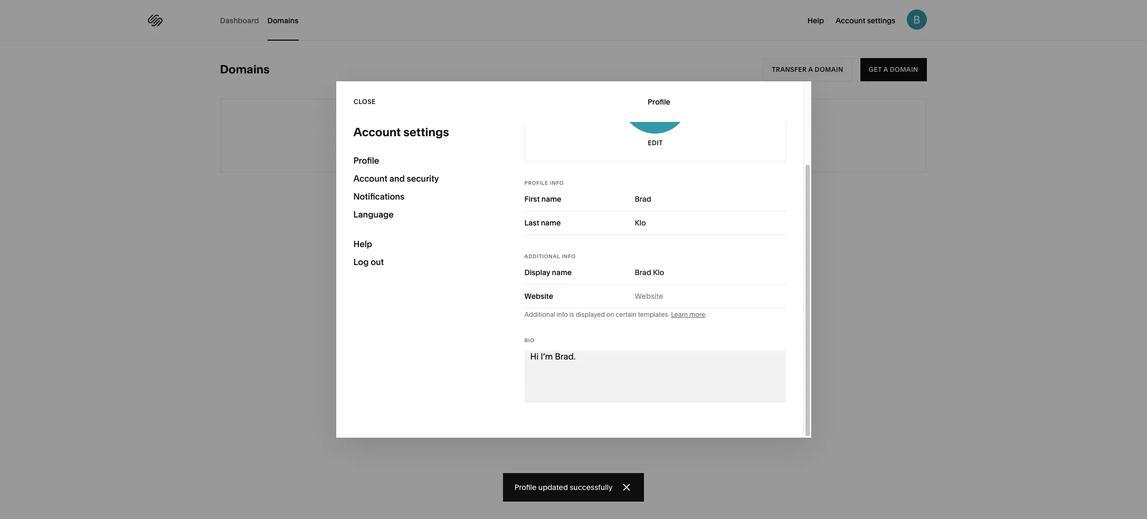 Task type: locate. For each thing, give the bounding box(es) containing it.
additional down website
[[525, 311, 556, 319]]

domain right get
[[891, 66, 919, 73]]

0 horizontal spatial help
[[354, 239, 372, 249]]

domain
[[815, 66, 844, 73], [891, 66, 919, 73]]

1 vertical spatial help
[[354, 239, 372, 249]]

name down profile info
[[542, 194, 562, 204]]

hi
[[531, 351, 539, 362]]

get a domain
[[870, 66, 919, 73]]

account settings up get
[[836, 16, 896, 25]]

notifications
[[354, 191, 405, 202]]

help
[[808, 16, 825, 25], [354, 239, 372, 249]]

help for log
[[354, 239, 372, 249]]

help link down language link in the left of the page
[[354, 235, 490, 253]]

1 vertical spatial account settings
[[354, 125, 449, 139]]

out
[[371, 257, 384, 267]]

1 vertical spatial name
[[541, 218, 561, 228]]

0 vertical spatial help
[[808, 16, 825, 25]]

domain for transfer a domain
[[815, 66, 844, 73]]

additional up display
[[525, 254, 561, 259]]

account inside account settings link
[[836, 16, 866, 25]]

1 horizontal spatial settings
[[868, 16, 896, 25]]

additional for additional info is displayed on certain templates. learn more .
[[525, 311, 556, 319]]

help up log
[[354, 239, 372, 249]]

log out link
[[354, 253, 490, 271]]

profile left updated
[[515, 483, 537, 492]]

0 vertical spatial account
[[836, 16, 866, 25]]

help for account
[[808, 16, 825, 25]]

1 vertical spatial additional
[[525, 311, 556, 319]]

last
[[525, 218, 540, 228]]

info up first name
[[550, 180, 564, 186]]

successfully
[[570, 483, 613, 492]]

2 vertical spatial info
[[557, 311, 568, 319]]

1 a from the left
[[809, 66, 813, 73]]

language
[[354, 209, 394, 220]]

a right get
[[884, 66, 889, 73]]

2 vertical spatial account
[[354, 173, 388, 184]]

0 horizontal spatial help link
[[354, 235, 490, 253]]

transfer a domain
[[772, 66, 844, 73]]

edit
[[648, 139, 663, 147]]

domain right transfer at the top of the page
[[815, 66, 844, 73]]

1 horizontal spatial a
[[884, 66, 889, 73]]

info up display name on the left of the page
[[562, 254, 576, 259]]

0 vertical spatial info
[[550, 180, 564, 186]]

additional
[[525, 254, 561, 259], [525, 311, 556, 319]]

account settings up profile link
[[354, 125, 449, 139]]

additional info
[[525, 254, 576, 259]]

account and security link
[[354, 170, 490, 188]]

0 horizontal spatial a
[[809, 66, 813, 73]]

0 vertical spatial name
[[542, 194, 562, 204]]

1 vertical spatial info
[[562, 254, 576, 259]]

profile updated successfully
[[515, 483, 613, 492]]

last name
[[525, 218, 561, 228]]

1 horizontal spatial help
[[808, 16, 825, 25]]

a for transfer
[[809, 66, 813, 73]]

0 vertical spatial help link
[[808, 15, 825, 25]]

2 vertical spatial name
[[552, 268, 572, 277]]

.
[[706, 311, 707, 319]]

profile updated successfully alert
[[503, 472, 645, 502]]

0 vertical spatial account settings
[[836, 16, 896, 25]]

0 vertical spatial settings
[[868, 16, 896, 25]]

info for display name
[[562, 254, 576, 259]]

profile inside alert
[[515, 483, 537, 492]]

2 a from the left
[[884, 66, 889, 73]]

settings inside account settings link
[[868, 16, 896, 25]]

templates.
[[638, 311, 670, 319]]

profile up account and security
[[354, 155, 379, 166]]

profile up first
[[525, 180, 549, 186]]

dashboard button
[[220, 0, 259, 41]]

account settings
[[836, 16, 896, 25], [354, 125, 449, 139]]

1 vertical spatial settings
[[404, 125, 449, 139]]

name right last
[[541, 218, 561, 228]]

bio hi i'm brad.
[[525, 338, 576, 362]]

0 vertical spatial additional
[[525, 254, 561, 259]]

certain
[[616, 311, 637, 319]]

1 horizontal spatial account settings
[[836, 16, 896, 25]]

notifications link
[[354, 188, 490, 205]]

help link for account settings
[[808, 15, 825, 25]]

1 vertical spatial domains
[[220, 62, 270, 77]]

on
[[607, 311, 615, 319]]

1 domain from the left
[[815, 66, 844, 73]]

account for profile
[[354, 173, 388, 184]]

a
[[809, 66, 813, 73], [884, 66, 889, 73]]

name
[[542, 194, 562, 204], [541, 218, 561, 228], [552, 268, 572, 277]]

updated
[[539, 483, 568, 492]]

a right transfer at the top of the page
[[809, 66, 813, 73]]

tab list
[[220, 0, 307, 41]]

info left is
[[557, 311, 568, 319]]

domain for get a domain
[[891, 66, 919, 73]]

account for help
[[836, 16, 866, 25]]

account inside account and security link
[[354, 173, 388, 184]]

1 additional from the top
[[525, 254, 561, 259]]

1 vertical spatial help link
[[354, 235, 490, 253]]

account
[[836, 16, 866, 25], [354, 125, 401, 139], [354, 173, 388, 184]]

help inside the help link
[[354, 239, 372, 249]]

0 horizontal spatial domain
[[815, 66, 844, 73]]

help link left account settings link
[[808, 15, 825, 25]]

additional for additional info
[[525, 254, 561, 259]]

display name
[[525, 268, 572, 277]]

domains down dashboard button on the top
[[220, 62, 270, 77]]

2 domain from the left
[[891, 66, 919, 73]]

1 horizontal spatial domain
[[891, 66, 919, 73]]

settings
[[868, 16, 896, 25], [404, 125, 449, 139]]

0 horizontal spatial account settings
[[354, 125, 449, 139]]

first name
[[525, 194, 562, 204]]

dashboard
[[220, 16, 259, 25]]

additional info is displayed on certain templates. learn more .
[[525, 311, 707, 319]]

1 horizontal spatial help link
[[808, 15, 825, 25]]

help up the transfer a domain
[[808, 16, 825, 25]]

name down additional info
[[552, 268, 572, 277]]

profile
[[648, 97, 671, 106], [354, 155, 379, 166], [525, 180, 549, 186], [515, 483, 537, 492]]

info
[[550, 180, 564, 186], [562, 254, 576, 259], [557, 311, 568, 319]]

settings up get
[[868, 16, 896, 25]]

settings up profile link
[[404, 125, 449, 139]]

profile info
[[525, 180, 564, 186]]

i'm
[[541, 351, 553, 362]]

2 additional from the top
[[525, 311, 556, 319]]

and
[[390, 173, 405, 184]]

domains
[[268, 16, 299, 25], [220, 62, 270, 77]]

transfer
[[772, 66, 807, 73]]

domains right dashboard button on the top
[[268, 16, 299, 25]]

help link
[[808, 15, 825, 25], [354, 235, 490, 253]]



Task type: describe. For each thing, give the bounding box(es) containing it.
brad.
[[555, 351, 576, 362]]

name for display name
[[552, 268, 572, 277]]

learn
[[671, 311, 688, 319]]

name for first name
[[542, 194, 562, 204]]

learn more link
[[671, 311, 706, 319]]

0 horizontal spatial settings
[[404, 125, 449, 139]]

is
[[570, 311, 575, 319]]

account and security
[[354, 173, 439, 184]]

language link
[[354, 205, 490, 223]]

more
[[690, 311, 706, 319]]

tab list containing dashboard
[[220, 0, 307, 41]]

edit button
[[648, 134, 663, 153]]

log out
[[354, 257, 384, 267]]

info for first name
[[550, 180, 564, 186]]

a for get
[[884, 66, 889, 73]]

website
[[525, 292, 554, 301]]

displayed
[[576, 311, 605, 319]]

name for last name
[[541, 218, 561, 228]]

help link for log out
[[354, 235, 490, 253]]

bio
[[525, 338, 535, 343]]

get
[[870, 66, 883, 73]]

first
[[525, 194, 540, 204]]

profile up edit
[[648, 97, 671, 106]]

transfer a domain link
[[763, 58, 853, 81]]

1 vertical spatial account
[[354, 125, 401, 139]]

account settings link
[[836, 15, 896, 25]]

0 vertical spatial domains
[[268, 16, 299, 25]]

profile link
[[354, 152, 490, 170]]

security
[[407, 173, 439, 184]]

log
[[354, 257, 369, 267]]

close button
[[354, 81, 376, 122]]

domains button
[[268, 0, 299, 41]]

display
[[525, 268, 551, 277]]

close
[[354, 97, 376, 105]]

get a domain link
[[861, 58, 928, 81]]



Task type: vqa. For each thing, say whether or not it's contained in the screenshot.
"Search" field
no



